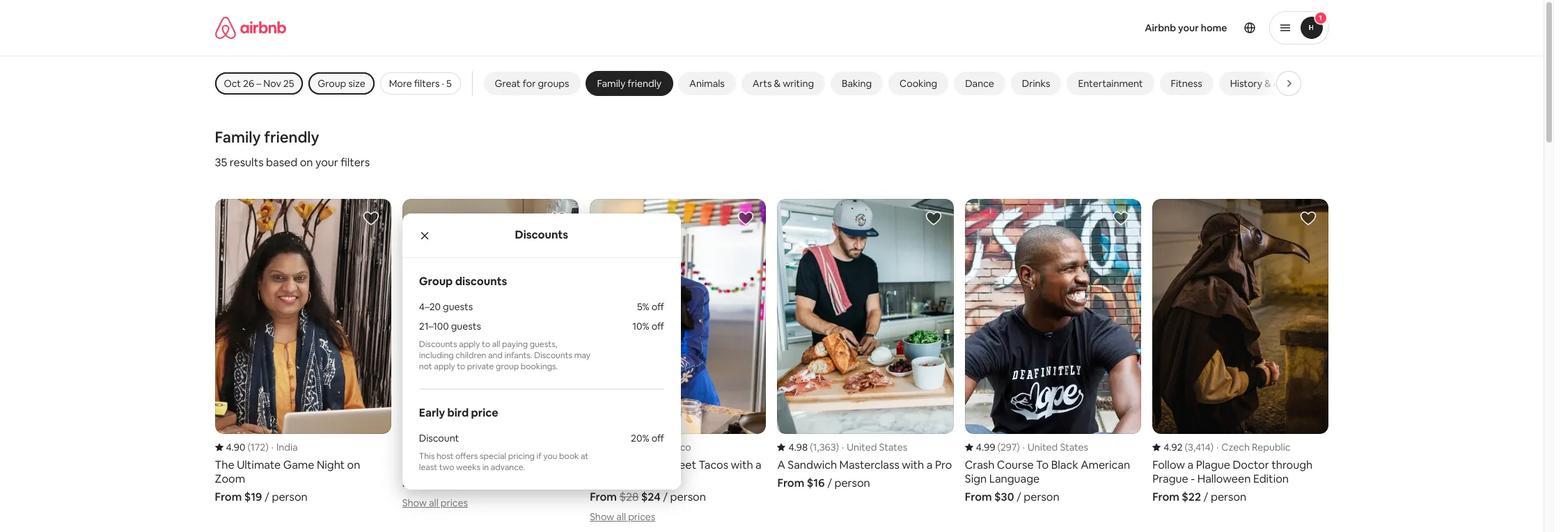 Task type: describe. For each thing, give the bounding box(es) containing it.
save this experience image for from $22 / person
[[1301, 210, 1318, 227]]

cooking element
[[900, 77, 938, 90]]

czech
[[1222, 442, 1250, 454]]

least
[[419, 462, 438, 474]]

drinks element
[[1023, 77, 1051, 90]]

on
[[300, 155, 313, 170]]

animals
[[690, 77, 725, 90]]

not
[[419, 361, 432, 373]]

talk less sign more group
[[403, 199, 579, 510]]

( for from $22
[[1185, 442, 1188, 454]]

history & culture element
[[1231, 77, 1306, 90]]

pricing
[[508, 451, 535, 462]]

0 horizontal spatial family friendly
[[215, 127, 319, 147]]

) inside make mexican street tacos with a pro chef group
[[649, 442, 652, 454]]

great for groups element
[[495, 77, 570, 90]]

guests,
[[530, 339, 558, 350]]

discount
[[419, 432, 459, 445]]

from $19 / person
[[215, 490, 308, 505]]

writing
[[783, 77, 814, 90]]

private
[[467, 361, 494, 373]]

person for from $22 / person
[[1211, 490, 1247, 505]]

advance.
[[491, 462, 526, 474]]

from $28 $24 / person show all prices
[[590, 490, 706, 524]]

canada
[[464, 442, 498, 454]]

infants.
[[505, 350, 533, 361]]

$24
[[641, 490, 661, 505]]

· inside crash course to black american sign language group
[[1023, 442, 1026, 454]]

more
[[389, 77, 412, 90]]

show all prices button for $19
[[403, 497, 468, 510]]

rating 4.98 out of 5; 1,363 reviews image
[[778, 442, 839, 454]]

$30
[[995, 490, 1015, 505]]

/ for from $30 / person
[[1017, 490, 1022, 505]]

save this experience image inside make mexican street tacos with a pro chef group
[[738, 210, 755, 227]]

baking button
[[831, 72, 883, 95]]

from $30 / person
[[965, 490, 1060, 505]]

you
[[544, 451, 558, 462]]

rating 4.92 out of 5; 3,414 reviews image
[[1153, 442, 1214, 454]]

· inside the ultimate game night on zoom 'group'
[[271, 442, 274, 454]]

/ for from $19 / person
[[265, 490, 270, 505]]

4.90
[[226, 442, 246, 454]]

discounts dialog
[[403, 214, 681, 490]]

1 vertical spatial friendly
[[264, 127, 319, 147]]

1,363
[[813, 442, 836, 454]]

172
[[251, 442, 266, 454]]

bookings.
[[521, 361, 558, 373]]

discounts apply to all paying guests, including children and infants. discounts may not apply to private group bookings.
[[419, 339, 591, 373]]

all for $28
[[617, 511, 626, 524]]

0 horizontal spatial filters
[[341, 155, 370, 170]]

fitness button
[[1160, 72, 1214, 95]]

discounts for discounts apply to all paying guests, including children and infants. discounts may not apply to private group bookings.
[[419, 339, 457, 350]]

follow a plague doctor through prague - halloween edition group
[[1153, 199, 1330, 505]]

4–20
[[419, 301, 441, 313]]

offers
[[456, 451, 478, 462]]

rating 4.93 out of 5; 147 reviews image
[[403, 442, 456, 454]]

animals button
[[679, 72, 736, 95]]

baking element
[[842, 77, 872, 90]]

a sandwich masterclass with a pro group
[[778, 199, 954, 491]]

4.90 ( 172 )
[[226, 442, 269, 454]]

35
[[215, 155, 227, 170]]

0 horizontal spatial apply
[[434, 361, 455, 373]]

4.98 ( 1,363 )
[[789, 442, 839, 454]]

host
[[437, 451, 454, 462]]

off for 20% off
[[652, 432, 664, 445]]

price
[[471, 406, 499, 421]]

book
[[559, 451, 579, 462]]

save this experience image for from $19 / person
[[363, 210, 380, 227]]

family inside family friendly button
[[597, 77, 626, 90]]

discounts
[[455, 274, 507, 289]]

cooking
[[900, 77, 938, 90]]

147
[[438, 442, 453, 454]]

history & culture button
[[1220, 72, 1317, 95]]

guests for 21–100 guests
[[451, 320, 481, 333]]

· inside make mexican street tacos with a pro chef group
[[655, 442, 657, 454]]

including
[[419, 350, 454, 361]]

save this experience image for $15
[[550, 210, 567, 227]]

fitness element
[[1171, 77, 1203, 90]]

person for from $30 / person
[[1024, 490, 1060, 505]]

( for from $16
[[810, 442, 813, 454]]

results
[[230, 155, 264, 170]]

special
[[480, 451, 507, 462]]

more filters · 5
[[389, 77, 452, 90]]

show all prices button for $28
[[590, 511, 656, 524]]

states for from $16 / person
[[880, 442, 908, 454]]

3,414
[[1188, 442, 1211, 454]]

from $16 / person
[[778, 476, 871, 491]]

rating 4.99 out of 5; 297 reviews image
[[965, 442, 1020, 454]]

· left "5"
[[442, 77, 444, 90]]

early bird price
[[419, 406, 499, 421]]

paying
[[502, 339, 528, 350]]

10% off
[[633, 320, 664, 333]]

discounts for discounts
[[515, 228, 569, 243]]

4,641 ) · mexico
[[626, 442, 692, 454]]

$22
[[1182, 490, 1202, 505]]

mexico
[[660, 442, 692, 454]]

bird
[[448, 406, 469, 421]]

/ for from $16 / person
[[828, 476, 832, 491]]

culture
[[1274, 77, 1306, 90]]

family friendly element
[[597, 77, 662, 90]]

· inside talk less sign more group
[[459, 442, 461, 454]]

4.99
[[977, 442, 996, 454]]

baking
[[842, 77, 872, 90]]

4.92 ( 3,414 )
[[1164, 442, 1214, 454]]

from for from $19 $15 / person show all prices
[[403, 476, 430, 491]]

family friendly button
[[586, 72, 673, 95]]

& for arts
[[774, 77, 781, 90]]

$28
[[620, 490, 639, 505]]

dance
[[966, 77, 995, 90]]



Task type: vqa. For each thing, say whether or not it's contained in the screenshot.
From $19 $15 / person Show all prices From
yes



Task type: locate. For each thing, give the bounding box(es) containing it.
$15
[[452, 476, 470, 491]]

/ inside the ultimate game night on zoom 'group'
[[265, 490, 270, 505]]

cooking button
[[889, 72, 949, 95]]

$16
[[807, 476, 825, 491]]

states
[[880, 442, 908, 454], [1061, 442, 1089, 454]]

united inside crash course to black american sign language group
[[1028, 442, 1058, 454]]

1 · united states from the left
[[842, 442, 908, 454]]

1 horizontal spatial to
[[482, 339, 491, 350]]

4.99 ( 297 )
[[977, 442, 1020, 454]]

united for from $30 / person
[[1028, 442, 1058, 454]]

( inside a sandwich masterclass with a pro group
[[810, 442, 813, 454]]

0 vertical spatial friendly
[[628, 77, 662, 90]]

arts
[[753, 77, 772, 90]]

united for from $16 / person
[[847, 442, 877, 454]]

· united states for from $16 / person
[[842, 442, 908, 454]]

apply up private
[[459, 339, 480, 350]]

· united states right 297
[[1023, 442, 1089, 454]]

0 horizontal spatial · united states
[[842, 442, 908, 454]]

save this experience image inside the ultimate game night on zoom 'group'
[[363, 210, 380, 227]]

0 vertical spatial all
[[492, 339, 501, 350]]

35 results based on your filters
[[215, 155, 370, 170]]

person for from $19 / person
[[272, 490, 308, 505]]

save this experience image inside talk less sign more group
[[550, 210, 567, 227]]

apply
[[459, 339, 480, 350], [434, 361, 455, 373]]

· right 1,363
[[842, 442, 844, 454]]

person right $30
[[1024, 490, 1060, 505]]

1 vertical spatial family
[[215, 127, 261, 147]]

( inside the ultimate game night on zoom 'group'
[[248, 442, 251, 454]]

family
[[597, 77, 626, 90], [215, 127, 261, 147]]

3 ( from the left
[[810, 442, 813, 454]]

friendly left animals button
[[628, 77, 662, 90]]

friendly inside button
[[628, 77, 662, 90]]

· left czech on the right bottom
[[1217, 442, 1219, 454]]

5 save this experience image from the left
[[1113, 210, 1130, 227]]

off for 5% off
[[652, 301, 664, 313]]

( inside follow a plague doctor through prague - halloween edition group
[[1185, 442, 1188, 454]]

297
[[1001, 442, 1017, 454]]

/ inside crash course to black american sign language group
[[1017, 490, 1022, 505]]

1 horizontal spatial united
[[1028, 442, 1058, 454]]

1 vertical spatial guests
[[451, 320, 481, 333]]

drinks button
[[1011, 72, 1062, 95]]

united right 297
[[1028, 442, 1058, 454]]

2 vertical spatial all
[[617, 511, 626, 524]]

prices
[[441, 497, 468, 510], [628, 511, 656, 524]]

0 horizontal spatial to
[[457, 361, 466, 373]]

4 ( from the left
[[998, 442, 1001, 454]]

1 horizontal spatial family
[[597, 77, 626, 90]]

4.93
[[414, 442, 433, 454]]

& right arts
[[774, 77, 781, 90]]

states right 1,363
[[880, 442, 908, 454]]

may
[[574, 350, 591, 361]]

/ right $15
[[472, 476, 477, 491]]

early
[[419, 406, 445, 421]]

· inside follow a plague doctor through prague - halloween edition group
[[1217, 442, 1219, 454]]

states inside crash course to black american sign language group
[[1061, 442, 1089, 454]]

1 vertical spatial filters
[[341, 155, 370, 170]]

20% off
[[631, 432, 664, 445]]

1 ( from the left
[[248, 442, 251, 454]]

show
[[403, 497, 427, 510], [590, 511, 615, 524]]

20%
[[631, 432, 650, 445]]

4.98
[[789, 442, 808, 454]]

1 united from the left
[[847, 442, 877, 454]]

1 save this experience image from the left
[[363, 210, 380, 227]]

2 ) from the left
[[453, 442, 456, 454]]

fitness
[[1171, 77, 1203, 90]]

person inside a sandwich masterclass with a pro group
[[835, 476, 871, 491]]

· united states inside crash course to black american sign language group
[[1023, 442, 1089, 454]]

from for from $19 / person
[[215, 490, 242, 505]]

and
[[488, 350, 503, 361]]

/ right $16
[[828, 476, 832, 491]]

) for from $22
[[1211, 442, 1214, 454]]

republic
[[1253, 442, 1291, 454]]

group
[[419, 274, 453, 289]]

off right 5%
[[652, 301, 664, 313]]

groups
[[538, 77, 570, 90]]

show all prices button down $15
[[403, 497, 468, 510]]

all
[[492, 339, 501, 350], [429, 497, 439, 510], [617, 511, 626, 524]]

show inside from $28 $24 / person show all prices
[[590, 511, 615, 524]]

1 horizontal spatial apply
[[459, 339, 480, 350]]

· united states
[[842, 442, 908, 454], [1023, 442, 1089, 454]]

entertainment element
[[1079, 77, 1144, 90]]

2 vertical spatial off
[[652, 432, 664, 445]]

0 vertical spatial family
[[597, 77, 626, 90]]

$19 down 172
[[244, 490, 262, 505]]

all for $19
[[429, 497, 439, 510]]

1 states from the left
[[880, 442, 908, 454]]

4,641
[[626, 442, 649, 454]]

· inside a sandwich masterclass with a pro group
[[842, 442, 844, 454]]

this host offers special pricing if you book at least two weeks in advance.
[[419, 451, 589, 474]]

2 united from the left
[[1028, 442, 1058, 454]]

drinks
[[1023, 77, 1051, 90]]

) inside talk less sign more group
[[453, 442, 456, 454]]

arts & writing element
[[753, 77, 814, 90]]

0 vertical spatial family friendly
[[597, 77, 662, 90]]

$19 down two
[[432, 476, 450, 491]]

4.93 ( 147 ) · canada
[[414, 442, 498, 454]]

) inside follow a plague doctor through prague - halloween edition group
[[1211, 442, 1214, 454]]

united inside a sandwich masterclass with a pro group
[[847, 442, 877, 454]]

from for from $22 / person
[[1153, 490, 1180, 505]]

from $22 / person
[[1153, 490, 1247, 505]]

) for from $19
[[266, 442, 269, 454]]

prices for $15
[[441, 497, 468, 510]]

person right $22
[[1211, 490, 1247, 505]]

all inside from $19 $15 / person show all prices
[[429, 497, 439, 510]]

off
[[652, 301, 664, 313], [652, 320, 664, 333], [652, 432, 664, 445]]

/ down 172
[[265, 490, 270, 505]]

prices inside from $28 $24 / person show all prices
[[628, 511, 656, 524]]

( inside talk less sign more group
[[435, 442, 438, 454]]

0 vertical spatial off
[[652, 301, 664, 313]]

person for from $16 / person
[[835, 476, 871, 491]]

0 horizontal spatial show
[[403, 497, 427, 510]]

) inside a sandwich masterclass with a pro group
[[836, 442, 839, 454]]

rating 4.98 out of 5; 4,641 reviews image
[[590, 442, 652, 454]]

save this experience image for from $16 / person
[[926, 210, 942, 227]]

5 ) from the left
[[1017, 442, 1020, 454]]

from inside crash course to black american sign language group
[[965, 490, 992, 505]]

from $19 $15 / person show all prices
[[403, 476, 515, 510]]

· right 147
[[459, 442, 461, 454]]

/ inside a sandwich masterclass with a pro group
[[828, 476, 832, 491]]

1 vertical spatial off
[[652, 320, 664, 333]]

0 horizontal spatial friendly
[[264, 127, 319, 147]]

entertainment
[[1079, 77, 1144, 90]]

off right the 10%
[[652, 320, 664, 333]]

& for history
[[1265, 77, 1272, 90]]

1 horizontal spatial prices
[[628, 511, 656, 524]]

0 horizontal spatial united
[[847, 442, 877, 454]]

arts & writing
[[753, 77, 814, 90]]

states for from $30 / person
[[1061, 442, 1089, 454]]

make mexican street tacos with a pro chef group
[[590, 199, 767, 524]]

( for from $19
[[248, 442, 251, 454]]

5% off
[[637, 301, 664, 313]]

1 horizontal spatial &
[[1265, 77, 1272, 90]]

/ right $22
[[1204, 490, 1209, 505]]

$19 for /
[[244, 490, 262, 505]]

family up the results
[[215, 127, 261, 147]]

filters left "5"
[[414, 77, 440, 90]]

guests for 4–20 guests
[[443, 301, 473, 313]]

· united states right 1,363
[[842, 442, 908, 454]]

all down "$28"
[[617, 511, 626, 524]]

from inside from $28 $24 / person show all prices
[[590, 490, 617, 505]]

2 states from the left
[[1061, 442, 1089, 454]]

person down advance.
[[479, 476, 515, 491]]

off for 10% off
[[652, 320, 664, 333]]

prices down $15
[[441, 497, 468, 510]]

person down india
[[272, 490, 308, 505]]

animals element
[[690, 77, 725, 90]]

dance button
[[955, 72, 1006, 95]]

0 horizontal spatial &
[[774, 77, 781, 90]]

history & culture
[[1231, 77, 1306, 90]]

family friendly inside button
[[597, 77, 662, 90]]

if
[[537, 451, 542, 462]]

person inside from $19 $15 / person show all prices
[[479, 476, 515, 491]]

6 save this experience image from the left
[[1301, 210, 1318, 227]]

to up private
[[482, 339, 491, 350]]

person inside from $28 $24 / person show all prices
[[671, 490, 706, 505]]

· czech republic
[[1217, 442, 1291, 454]]

0 vertical spatial apply
[[459, 339, 480, 350]]

show all prices button inside make mexican street tacos with a pro chef group
[[590, 511, 656, 524]]

0 vertical spatial show all prices button
[[403, 497, 468, 510]]

this
[[419, 451, 435, 462]]

great for groups button
[[484, 72, 581, 95]]

discounts
[[515, 228, 569, 243], [419, 339, 457, 350], [535, 350, 573, 361]]

/ inside follow a plague doctor through prague - halloween edition group
[[1204, 490, 1209, 505]]

1 horizontal spatial · united states
[[1023, 442, 1089, 454]]

2 off from the top
[[652, 320, 664, 333]]

prices for $24
[[628, 511, 656, 524]]

dance element
[[966, 77, 995, 90]]

all inside from $28 $24 / person show all prices
[[617, 511, 626, 524]]

all left paying
[[492, 339, 501, 350]]

from inside the ultimate game night on zoom 'group'
[[215, 490, 242, 505]]

to left private
[[457, 361, 466, 373]]

united right 1,363
[[847, 442, 877, 454]]

show all prices button inside talk less sign more group
[[403, 497, 468, 510]]

0 horizontal spatial family
[[215, 127, 261, 147]]

1 vertical spatial show
[[590, 511, 615, 524]]

$19
[[432, 476, 450, 491], [244, 490, 262, 505]]

save this experience image inside crash course to black american sign language group
[[1113, 210, 1130, 227]]

) for from $30
[[1017, 442, 1020, 454]]

0 horizontal spatial all
[[429, 497, 439, 510]]

from inside from $19 $15 / person show all prices
[[403, 476, 430, 491]]

from down least
[[403, 476, 430, 491]]

from down "4.90"
[[215, 490, 242, 505]]

1 horizontal spatial show
[[590, 511, 615, 524]]

& left culture
[[1265, 77, 1272, 90]]

family right groups
[[597, 77, 626, 90]]

4.92
[[1164, 442, 1183, 454]]

1 vertical spatial family friendly
[[215, 127, 319, 147]]

1 vertical spatial to
[[457, 361, 466, 373]]

1 off from the top
[[652, 301, 664, 313]]

0 vertical spatial guests
[[443, 301, 473, 313]]

· india
[[271, 442, 298, 454]]

4 save this experience image from the left
[[926, 210, 942, 227]]

india
[[277, 442, 298, 454]]

0 vertical spatial prices
[[441, 497, 468, 510]]

1 ) from the left
[[266, 442, 269, 454]]

from for from $30 / person
[[965, 490, 992, 505]]

filters right your
[[341, 155, 370, 170]]

person inside crash course to black american sign language group
[[1024, 490, 1060, 505]]

profile element
[[893, 0, 1330, 56]]

1 horizontal spatial $19
[[432, 476, 450, 491]]

· right 297
[[1023, 442, 1026, 454]]

person inside the ultimate game night on zoom 'group'
[[272, 490, 308, 505]]

1 horizontal spatial all
[[492, 339, 501, 350]]

/ inside from $19 $15 / person show all prices
[[472, 476, 477, 491]]

·
[[442, 77, 444, 90], [271, 442, 274, 454], [459, 442, 461, 454], [655, 442, 657, 454], [842, 442, 844, 454], [1023, 442, 1026, 454], [1217, 442, 1219, 454]]

for
[[523, 77, 536, 90]]

prices inside from $19 $15 / person show all prices
[[441, 497, 468, 510]]

1 vertical spatial show all prices button
[[590, 511, 656, 524]]

apply right not
[[434, 361, 455, 373]]

all down least
[[429, 497, 439, 510]]

3 off from the top
[[652, 432, 664, 445]]

( inside crash course to black american sign language group
[[998, 442, 1001, 454]]

guests down 4–20 guests
[[451, 320, 481, 333]]

2 & from the left
[[1265, 77, 1272, 90]]

( for from $30
[[998, 442, 1001, 454]]

6 ) from the left
[[1211, 442, 1214, 454]]

show for $19
[[403, 497, 427, 510]]

· united states inside a sandwich masterclass with a pro group
[[842, 442, 908, 454]]

all inside discounts apply to all paying guests, including children and infants. discounts may not apply to private group bookings.
[[492, 339, 501, 350]]

0 vertical spatial show
[[403, 497, 427, 510]]

person inside follow a plague doctor through prague - halloween edition group
[[1211, 490, 1247, 505]]

21–100 guests
[[419, 320, 481, 333]]

$19 inside the ultimate game night on zoom 'group'
[[244, 490, 262, 505]]

guests up the '21–100 guests'
[[443, 301, 473, 313]]

weeks
[[456, 462, 481, 474]]

0 vertical spatial filters
[[414, 77, 440, 90]]

/ right $24
[[663, 490, 668, 505]]

from left "$28"
[[590, 490, 617, 505]]

$19 inside from $19 $15 / person show all prices
[[432, 476, 450, 491]]

3 ) from the left
[[649, 442, 652, 454]]

from for from $16 / person
[[778, 476, 805, 491]]

from for from $28 $24 / person show all prices
[[590, 490, 617, 505]]

) inside the ultimate game night on zoom 'group'
[[266, 442, 269, 454]]

save this experience image inside a sandwich masterclass with a pro group
[[926, 210, 942, 227]]

your
[[316, 155, 338, 170]]

) inside crash course to black american sign language group
[[1017, 442, 1020, 454]]

from inside follow a plague doctor through prague - halloween edition group
[[1153, 490, 1180, 505]]

/ right $30
[[1017, 490, 1022, 505]]

family friendly
[[597, 77, 662, 90], [215, 127, 319, 147]]

states inside a sandwich masterclass with a pro group
[[880, 442, 908, 454]]

$19 for $15
[[432, 476, 450, 491]]

show all prices button down "$28"
[[590, 511, 656, 524]]

group
[[496, 361, 519, 373]]

person
[[479, 476, 515, 491], [835, 476, 871, 491], [272, 490, 308, 505], [671, 490, 706, 505], [1024, 490, 1060, 505], [1211, 490, 1247, 505]]

· right 172
[[271, 442, 274, 454]]

&
[[774, 77, 781, 90], [1265, 77, 1272, 90]]

at
[[581, 451, 589, 462]]

united
[[847, 442, 877, 454], [1028, 442, 1058, 454]]

1 horizontal spatial show all prices button
[[590, 511, 656, 524]]

save this experience image
[[363, 210, 380, 227], [550, 210, 567, 227], [738, 210, 755, 227], [926, 210, 942, 227], [1113, 210, 1130, 227], [1301, 210, 1318, 227]]

show for $28
[[590, 511, 615, 524]]

from left $30
[[965, 490, 992, 505]]

states right 297
[[1061, 442, 1089, 454]]

2 save this experience image from the left
[[550, 210, 567, 227]]

off right 20%
[[652, 432, 664, 445]]

· united states for from $30 / person
[[1023, 442, 1089, 454]]

crash course to black american sign language group
[[965, 199, 1142, 505]]

person right $24
[[671, 490, 706, 505]]

0 horizontal spatial prices
[[441, 497, 468, 510]]

/ for from $22 / person
[[1204, 490, 1209, 505]]

in
[[483, 462, 489, 474]]

based
[[266, 155, 298, 170]]

1 vertical spatial prices
[[628, 511, 656, 524]]

save this experience image inside follow a plague doctor through prague - halloween edition group
[[1301, 210, 1318, 227]]

5
[[446, 77, 452, 90]]

show inside from $19 $15 / person show all prices
[[403, 497, 427, 510]]

0 horizontal spatial states
[[880, 442, 908, 454]]

prices down $24
[[628, 511, 656, 524]]

/ inside from $28 $24 / person show all prices
[[663, 490, 668, 505]]

1 & from the left
[[774, 77, 781, 90]]

1 vertical spatial all
[[429, 497, 439, 510]]

from inside a sandwich masterclass with a pro group
[[778, 476, 805, 491]]

· right 20%
[[655, 442, 657, 454]]

10%
[[633, 320, 650, 333]]

1 vertical spatial apply
[[434, 361, 455, 373]]

0 vertical spatial to
[[482, 339, 491, 350]]

1 horizontal spatial family friendly
[[597, 77, 662, 90]]

1 horizontal spatial filters
[[414, 77, 440, 90]]

rating 4.90 out of 5; 172 reviews image
[[215, 442, 269, 454]]

the ultimate game night on zoom group
[[215, 199, 391, 505]]

1 horizontal spatial states
[[1061, 442, 1089, 454]]

entertainment button
[[1068, 72, 1155, 95]]

0 horizontal spatial $19
[[244, 490, 262, 505]]

friendly up "35 results based on your filters"
[[264, 127, 319, 147]]

person right $16
[[835, 476, 871, 491]]

/
[[472, 476, 477, 491], [828, 476, 832, 491], [265, 490, 270, 505], [663, 490, 668, 505], [1017, 490, 1022, 505], [1204, 490, 1209, 505]]

1 horizontal spatial friendly
[[628, 77, 662, 90]]

two
[[439, 462, 454, 474]]

0 horizontal spatial show all prices button
[[403, 497, 468, 510]]

from left $22
[[1153, 490, 1180, 505]]

2 · united states from the left
[[1023, 442, 1089, 454]]

children
[[456, 350, 487, 361]]

) for from $16
[[836, 442, 839, 454]]

3 save this experience image from the left
[[738, 210, 755, 227]]

5 ( from the left
[[1185, 442, 1188, 454]]

2 ( from the left
[[435, 442, 438, 454]]

great for groups
[[495, 77, 570, 90]]

)
[[266, 442, 269, 454], [453, 442, 456, 454], [649, 442, 652, 454], [836, 442, 839, 454], [1017, 442, 1020, 454], [1211, 442, 1214, 454]]

4 ) from the left
[[836, 442, 839, 454]]

group discounts
[[419, 274, 507, 289]]

from left $16
[[778, 476, 805, 491]]

arts & writing button
[[742, 72, 826, 95]]

save this experience image for from $30 / person
[[1113, 210, 1130, 227]]

21–100
[[419, 320, 449, 333]]

2 horizontal spatial all
[[617, 511, 626, 524]]



